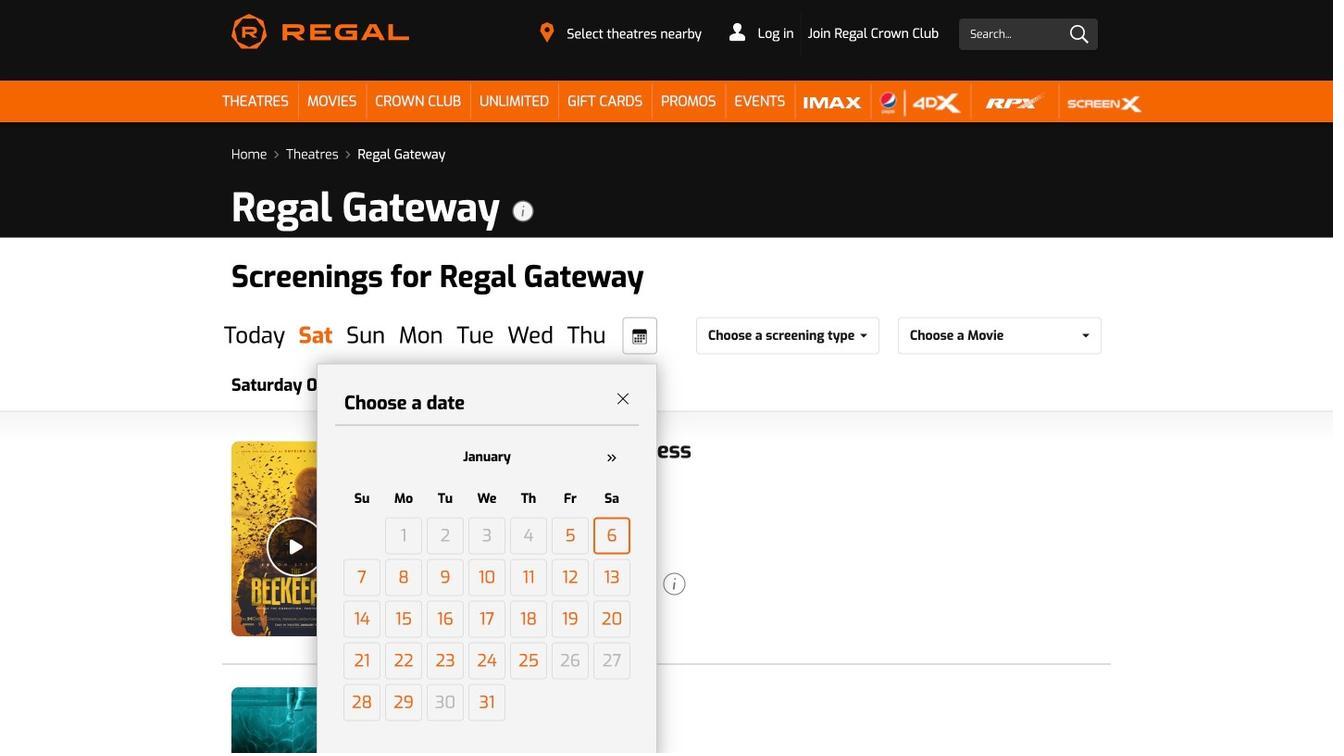 Task type: describe. For each thing, give the bounding box(es) containing it.
some material may be inappropriate for children under 13. image
[[389, 717, 443, 732]]

reserved-selected element
[[453, 582, 556, 599]]

imax image
[[804, 89, 862, 117]]

no-pass element
[[389, 582, 450, 599]]

regal image
[[232, 14, 409, 48]]

rpx - regal premium experience image
[[980, 89, 1050, 117]]

stadium element
[[559, 582, 656, 599]]

map marker icon image
[[541, 22, 555, 43]]



Task type: locate. For each thing, give the bounding box(es) containing it.
user icon image
[[730, 22, 746, 41]]

cinema info image
[[512, 200, 534, 222]]

group
[[222, 317, 658, 753]]

pepsi 4dx logo image
[[880, 89, 962, 117]]

the beekeeper - early access image
[[232, 442, 361, 637]]

screening type: 2d element
[[434, 499, 452, 518]]

pick a date image
[[633, 329, 648, 344]]

Search... text field
[[960, 19, 1099, 50]]

showtime details image
[[664, 573, 686, 595]]

screening type: imax element
[[389, 499, 426, 518]]

screenx image
[[1069, 89, 1143, 117]]



Task type: vqa. For each thing, say whether or not it's contained in the screenshot.
paid
no



